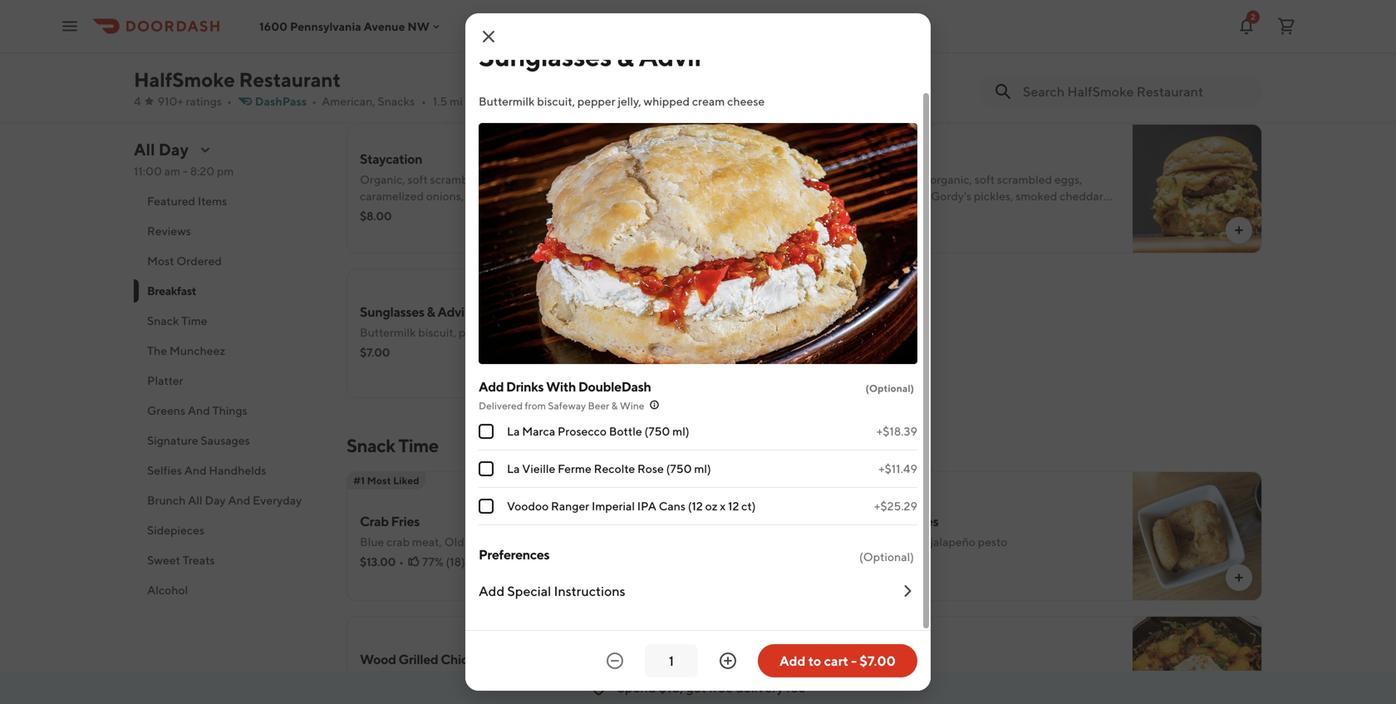 Task type: vqa. For each thing, say whether or not it's contained in the screenshot.
Bites
yes



Task type: locate. For each thing, give the bounding box(es) containing it.
0 horizontal spatial pepper
[[459, 325, 497, 339]]

featured
[[147, 194, 195, 208]]

2 soft from the left
[[975, 173, 995, 186]]

served for mac
[[825, 535, 862, 549]]

1 horizontal spatial green
[[978, 673, 1008, 687]]

and for greens
[[188, 404, 210, 417]]

ordered
[[177, 254, 222, 268]]

1 vertical spatial cheddar
[[1060, 189, 1104, 203]]

oz
[[705, 499, 718, 513]]

0 vertical spatial sunglasses
[[479, 41, 612, 72]]

wake & bake image
[[668, 0, 798, 109]]

1 vertical spatial pepper
[[459, 325, 497, 339]]

pepper up delivered in the bottom left of the page
[[459, 325, 497, 339]]

most right #3
[[834, 475, 858, 486]]

& inside add drinks with doubledash group
[[612, 400, 618, 412]]

1 horizontal spatial served
[[825, 535, 862, 549]]

sunglasses inside the sunglasses & advil buttermilk biscuit, pepper jelly, whipped cream cheese $7.00
[[360, 304, 425, 320]]

sunglasses & advil dialog
[[466, 13, 931, 691]]

served inside mac n cheese bites served with pickled jalapeño pesto
[[825, 535, 862, 549]]

1 horizontal spatial cream
[[692, 94, 725, 108]]

#3
[[818, 475, 832, 486]]

2 liked from the left
[[860, 475, 886, 486]]

onions, inside good day ground angus beef, organic, soft scrambled eggs, caramelized onions, gordy's pickles, smoked cheddar cheese, dijonaise
[[891, 189, 929, 203]]

avenue
[[364, 19, 405, 33]]

add up delivered in the bottom left of the page
[[479, 379, 504, 394]]

- right am
[[183, 164, 188, 178]]

add item to cart image for organic, soft scrambled eggs, smoked cheddar cheese, caramelized onions, avocado, sriracha mayo
[[768, 224, 781, 237]]

crab fries image
[[668, 471, 798, 601]]

and for selfies
[[184, 463, 207, 477]]

0 horizontal spatial $7.00
[[360, 345, 390, 359]]

0 vertical spatial time
[[181, 314, 207, 328]]

1 vertical spatial pesto
[[978, 535, 1008, 549]]

sausages
[[201, 434, 250, 447]]

1 vertical spatial la
[[507, 462, 520, 476]]

1 horizontal spatial cheese,
[[825, 206, 865, 219]]

advil inside the sunglasses & advil buttermilk biscuit, pepper jelly, whipped cream cheese $7.00
[[438, 304, 468, 320]]

cheese, inside good day ground angus beef, organic, soft scrambled eggs, caramelized onions, gordy's pickles, smoked cheddar cheese, dijonaise
[[825, 206, 865, 219]]

pepper inside "sunglasses & advil" dialog
[[578, 94, 616, 108]]

1 vertical spatial buttermilk
[[479, 94, 535, 108]]

crab fries blue crab meat, old bay, rosemary aioli
[[360, 513, 564, 549]]

cart
[[824, 653, 849, 669]]

buttermilk inside the sunglasses & advil buttermilk biscuit, pepper jelly, whipped cream cheese $7.00
[[360, 325, 416, 339]]

cream inside "sunglasses & advil" dialog
[[692, 94, 725, 108]]

• down the crab
[[399, 555, 404, 569]]

sunglasses inside dialog
[[479, 41, 612, 72]]

and down handhelds
[[228, 493, 250, 507]]

la left vieille
[[507, 462, 520, 476]]

1 vertical spatial smoked
[[1016, 189, 1058, 203]]

sunglasses for sunglasses & advil buttermilk biscuit, pepper jelly, whipped cream cheese $7.00
[[360, 304, 425, 320]]

(optional) down pickled
[[860, 550, 914, 564]]

0 horizontal spatial soft
[[408, 173, 428, 186]]

pepper down sunglasses & advil at the top of page
[[578, 94, 616, 108]]

0 horizontal spatial cheese
[[609, 325, 646, 339]]

jelly, up drinks
[[499, 325, 523, 339]]

green left onions
[[978, 673, 1008, 687]]

mac n cheese bites served with pickled jalapeño pesto
[[825, 513, 1008, 549]]

cheese, down ground
[[825, 206, 865, 219]]

signature
[[147, 434, 198, 447]]

caramelized for bake
[[583, 28, 647, 42]]

with inside mac n cheese bites served with pickled jalapeño pesto
[[864, 535, 887, 549]]

drinks
[[506, 379, 544, 394]]

advil inside "sunglasses & advil" dialog
[[639, 41, 702, 72]]

la left the marca
[[507, 424, 520, 438]]

day up angus
[[860, 151, 883, 167]]

0 horizontal spatial time
[[181, 314, 207, 328]]

soft down staycation
[[408, 173, 428, 186]]

greens and things button
[[134, 396, 327, 426]]

sidepieces
[[147, 523, 205, 537]]

biscuit, inside the sunglasses & advil buttermilk biscuit, pepper jelly, whipped cream cheese $7.00
[[418, 325, 456, 339]]

caramelized inside good day ground angus beef, organic, soft scrambled eggs, caramelized onions, gordy's pickles, smoked cheddar cheese, dijonaise
[[825, 189, 889, 203]]

cheese,
[[608, 173, 648, 186], [825, 206, 865, 219]]

onions, left 'avocado,'
[[426, 189, 464, 203]]

loaded tater tots smoky bacon, aged cheddar, green onions
[[825, 651, 1046, 687]]

served down mac
[[825, 535, 862, 549]]

& inside 'wake & bake buttermilk biscuit, braised short rib (pork), caramelized onion, green chili, three cheeses'
[[397, 6, 405, 22]]

to
[[809, 653, 822, 669]]

0 horizontal spatial liked
[[393, 475, 420, 486]]

add for add special instructions
[[479, 583, 505, 599]]

cream inside the sunglasses & advil buttermilk biscuit, pepper jelly, whipped cream cheese $7.00
[[574, 325, 606, 339]]

ground
[[825, 173, 866, 186]]

add
[[479, 379, 504, 394], [479, 583, 505, 599], [780, 653, 806, 669]]

1 horizontal spatial with
[[864, 535, 887, 549]]

marca
[[522, 424, 555, 438]]

smoked inside good day ground angus beef, organic, soft scrambled eggs, caramelized onions, gordy's pickles, smoked cheddar cheese, dijonaise
[[1016, 189, 1058, 203]]

0 vertical spatial snack
[[147, 314, 179, 328]]

$7.00 inside "add to cart - $7.00" button
[[860, 653, 896, 669]]

None checkbox
[[479, 424, 494, 439], [479, 461, 494, 476], [479, 424, 494, 439], [479, 461, 494, 476]]

1 horizontal spatial onions,
[[891, 189, 929, 203]]

most right #1
[[367, 475, 391, 486]]

0 vertical spatial $7.00
[[360, 345, 390, 359]]

beer
[[588, 400, 610, 412]]

jelly, inside "sunglasses & advil" dialog
[[618, 94, 642, 108]]

green inside 'wake & bake buttermilk biscuit, braised short rib (pork), caramelized onion, green chili, three cheeses'
[[395, 44, 426, 58]]

good day image
[[1133, 124, 1263, 254]]

0 items, open order cart image
[[1277, 16, 1297, 36]]

0 horizontal spatial sunglasses
[[360, 304, 425, 320]]

• down the halfsmoke restaurant at the top
[[227, 94, 232, 108]]

our
[[425, 673, 443, 687]]

special
[[507, 583, 551, 599]]

reviews button
[[134, 216, 327, 246]]

1 horizontal spatial smoked
[[1016, 189, 1058, 203]]

time inside 'snack time' button
[[181, 314, 207, 328]]

1 horizontal spatial whipped
[[644, 94, 690, 108]]

add inside button
[[780, 653, 806, 669]]

1 vertical spatial advil
[[438, 304, 468, 320]]

11:00 am - 8:20 pm
[[134, 164, 234, 178]]

0 vertical spatial cheese,
[[608, 173, 648, 186]]

and up signature sausages
[[188, 404, 210, 417]]

0 horizontal spatial cheddar
[[562, 173, 606, 186]]

- right the cart
[[852, 653, 857, 669]]

served inside wood grilled chicken wings served with our house mumbo sauce
[[360, 673, 397, 687]]

and down signature sausages
[[184, 463, 207, 477]]

all up 11:00
[[134, 140, 155, 159]]

0 vertical spatial la
[[507, 424, 520, 438]]

1 soft from the left
[[408, 173, 428, 186]]

1 vertical spatial -
[[852, 653, 857, 669]]

0 horizontal spatial caramelized
[[360, 189, 424, 203]]

served for wood
[[360, 673, 397, 687]]

crab
[[387, 535, 410, 549]]

snack time down breakfast
[[147, 314, 207, 328]]

cheddar inside good day ground angus beef, organic, soft scrambled eggs, caramelized onions, gordy's pickles, smoked cheddar cheese, dijonaise
[[1060, 189, 1104, 203]]

delivered from safeway beer & wine
[[479, 400, 645, 412]]

jelly, down sunglasses & advil at the top of page
[[618, 94, 642, 108]]

buttermilk for advil
[[360, 325, 416, 339]]

1 scrambled from the left
[[430, 173, 485, 186]]

0 horizontal spatial eggs,
[[488, 173, 516, 186]]

0 vertical spatial cheddar
[[562, 173, 606, 186]]

$7.00
[[360, 345, 390, 359], [860, 653, 896, 669]]

house
[[445, 673, 477, 687]]

selfies
[[147, 463, 182, 477]]

liked up fries
[[393, 475, 420, 486]]

with down cheese
[[864, 535, 887, 549]]

1 vertical spatial cream
[[574, 325, 606, 339]]

get
[[686, 680, 706, 695]]

caramelized inside 'wake & bake buttermilk biscuit, braised short rib (pork), caramelized onion, green chili, three cheeses'
[[583, 28, 647, 42]]

1 vertical spatial cheese
[[609, 325, 646, 339]]

1 horizontal spatial ml)
[[694, 462, 711, 476]]

0 vertical spatial ml)
[[673, 424, 690, 438]]

2 vertical spatial biscuit,
[[418, 325, 456, 339]]

green down nw
[[395, 44, 426, 58]]

2 vertical spatial add
[[780, 653, 806, 669]]

bacon,
[[863, 673, 898, 687]]

None checkbox
[[479, 499, 494, 514]]

pennsylvania
[[290, 19, 361, 33]]

(750 down delivered from safeway beer & wine image
[[645, 424, 670, 438]]

la for la vieille ferme recolte rose (750 ml)
[[507, 462, 520, 476]]

0 horizontal spatial jelly,
[[499, 325, 523, 339]]

1600 pennsylvania avenue nw
[[259, 19, 430, 33]]

signature sausages
[[147, 434, 250, 447]]

buttermilk inside 'wake & bake buttermilk biscuit, braised short rib (pork), caramelized onion, green chili, three cheeses'
[[360, 28, 416, 42]]

onions,
[[426, 189, 464, 203], [891, 189, 929, 203]]

0 vertical spatial snack time
[[147, 314, 207, 328]]

1 vertical spatial $7.00
[[860, 653, 896, 669]]

add drinks with doubledash
[[479, 379, 651, 394]]

add inside group
[[479, 379, 504, 394]]

2 horizontal spatial most
[[834, 475, 858, 486]]

0 horizontal spatial onions,
[[426, 189, 464, 203]]

liked for fries
[[393, 475, 420, 486]]

most for crab fries
[[367, 475, 391, 486]]

1 eggs, from the left
[[488, 173, 516, 186]]

0 vertical spatial advil
[[639, 41, 702, 72]]

1 horizontal spatial soft
[[975, 173, 995, 186]]

add left special
[[479, 583, 505, 599]]

sprouts,
[[867, 44, 909, 58]]

served down wood
[[360, 673, 397, 687]]

items
[[198, 194, 227, 208]]

1 vertical spatial add
[[479, 583, 505, 599]]

dijonaise
[[867, 206, 914, 219]]

most down reviews on the left top of the page
[[147, 254, 174, 268]]

0 horizontal spatial all
[[134, 140, 155, 159]]

biscuit, inside 'wake & bake buttermilk biscuit, braised short rib (pork), caramelized onion, green chili, three cheeses'
[[418, 28, 456, 42]]

0 horizontal spatial green
[[395, 44, 426, 58]]

0 vertical spatial jelly,
[[618, 94, 642, 108]]

pesto down portobello
[[938, 44, 967, 58]]

caramelized right (pork),
[[583, 28, 647, 42]]

0 horizontal spatial -
[[183, 164, 188, 178]]

1 horizontal spatial caramelized
[[583, 28, 647, 42]]

1600 pennsylvania avenue nw button
[[259, 19, 443, 33]]

0 horizontal spatial advil
[[438, 304, 468, 320]]

with down grilled
[[400, 673, 423, 687]]

snack up the on the left
[[147, 314, 179, 328]]

with
[[864, 535, 887, 549], [400, 673, 423, 687]]

• left 1.5
[[422, 94, 426, 108]]

all day
[[134, 140, 189, 159]]

ipa
[[637, 499, 657, 513]]

with inside wood grilled chicken wings served with our house mumbo sauce
[[400, 673, 423, 687]]

(optional) up +$18.39
[[866, 382, 914, 394]]

day for all
[[159, 140, 189, 159]]

onions, inside staycation organic, soft scrambled eggs, smoked cheddar cheese, caramelized onions, avocado, sriracha mayo $8.00
[[426, 189, 464, 203]]

mumbo
[[479, 673, 520, 687]]

add inside button
[[479, 583, 505, 599]]

2 vertical spatial buttermilk
[[360, 325, 416, 339]]

0 vertical spatial pepper
[[578, 94, 616, 108]]

advil for sunglasses & advil buttermilk biscuit, pepper jelly, whipped cream cheese $7.00
[[438, 304, 468, 320]]

smoked up the sriracha
[[518, 173, 559, 186]]

1 vertical spatial cheese,
[[825, 206, 865, 219]]

(pork),
[[546, 28, 581, 42]]

1 horizontal spatial advil
[[639, 41, 702, 72]]

caramelized down ground
[[825, 189, 889, 203]]

scrambled up 'avocado,'
[[430, 173, 485, 186]]

tater
[[872, 651, 902, 667]]

1 vertical spatial green
[[978, 673, 1008, 687]]

2 scrambled from the left
[[998, 173, 1053, 186]]

most inside button
[[147, 254, 174, 268]]

cheese, down "buttermilk biscuit, pepper jelly, whipped cream cheese"
[[608, 173, 648, 186]]

cheese inside the sunglasses & advil buttermilk biscuit, pepper jelly, whipped cream cheese $7.00
[[609, 325, 646, 339]]

scrambled up pickles,
[[998, 173, 1053, 186]]

none checkbox inside add drinks with doubledash group
[[479, 499, 494, 514]]

delivered from safeway beer & wine image
[[648, 398, 661, 412]]

liked up +$25.29
[[860, 475, 886, 486]]

(750
[[645, 424, 670, 438], [666, 462, 692, 476]]

hey, kamala! image
[[1133, 0, 1263, 109]]

snack time up #1 most liked
[[347, 435, 439, 456]]

1 vertical spatial and
[[184, 463, 207, 477]]

smoked
[[518, 173, 559, 186], [1016, 189, 1058, 203]]

0 horizontal spatial smoked
[[518, 173, 559, 186]]

0 horizontal spatial cream
[[574, 325, 606, 339]]

0 vertical spatial smoked
[[518, 173, 559, 186]]

- inside "add to cart - $7.00" button
[[852, 653, 857, 669]]

cheese
[[728, 94, 765, 108], [609, 325, 646, 339]]

0 horizontal spatial served
[[360, 673, 397, 687]]

caramelized for ground
[[825, 189, 889, 203]]

braised
[[459, 28, 498, 42]]

0 vertical spatial whipped
[[644, 94, 690, 108]]

1 horizontal spatial liked
[[860, 475, 886, 486]]

1 vertical spatial ml)
[[694, 462, 711, 476]]

ml) up (12
[[694, 462, 711, 476]]

ml) right 'bottle'
[[673, 424, 690, 438]]

1 liked from the left
[[393, 475, 420, 486]]

caramelized down the organic,
[[360, 189, 424, 203]]

add item to cart image for ground angus beef, organic, soft scrambled eggs, caramelized onions, gordy's pickles, smoked cheddar cheese, dijonaise
[[1233, 224, 1246, 237]]

jelly,
[[618, 94, 642, 108], [499, 325, 523, 339]]

2 la from the top
[[507, 462, 520, 476]]

onions, down beef,
[[891, 189, 929, 203]]

voodoo
[[507, 499, 549, 513]]

0 horizontal spatial snack time
[[147, 314, 207, 328]]

&
[[397, 6, 405, 22], [617, 41, 634, 72], [427, 304, 435, 320], [612, 400, 618, 412]]

0 vertical spatial biscuit,
[[418, 28, 456, 42]]

buttermilk biscuit, pepper jelly, whipped cream cheese
[[479, 94, 765, 108]]

1 la from the top
[[507, 424, 520, 438]]

alcohol
[[147, 583, 188, 597]]

1 horizontal spatial day
[[205, 493, 226, 507]]

0 horizontal spatial pesto
[[938, 44, 967, 58]]

1 vertical spatial with
[[400, 673, 423, 687]]

smoked right pickles,
[[1016, 189, 1058, 203]]

liked for n
[[860, 475, 886, 486]]

day up am
[[159, 140, 189, 159]]

time up muncheez
[[181, 314, 207, 328]]

1 horizontal spatial pepper
[[578, 94, 616, 108]]

& for wake & bake buttermilk biscuit, braised short rib (pork), caramelized onion, green chili, three cheeses
[[397, 6, 405, 22]]

1 vertical spatial biscuit,
[[537, 94, 575, 108]]

safeway
[[548, 400, 586, 412]]

with for n
[[864, 535, 887, 549]]

(750 right rose
[[666, 462, 692, 476]]

1 vertical spatial time
[[399, 435, 439, 456]]

day inside good day ground angus beef, organic, soft scrambled eggs, caramelized onions, gordy's pickles, smoked cheddar cheese, dijonaise
[[860, 151, 883, 167]]

american, snacks • 1.5 mi
[[322, 94, 463, 108]]

2 eggs, from the left
[[1055, 173, 1083, 186]]

mushroom,
[[968, 28, 1027, 42]]

0 vertical spatial (750
[[645, 424, 670, 438]]

green
[[395, 44, 426, 58], [978, 673, 1008, 687]]

1 horizontal spatial cheddar
[[1060, 189, 1104, 203]]

1 vertical spatial jelly,
[[499, 325, 523, 339]]

pesto right the 'jalapeño'
[[978, 535, 1008, 549]]

0 horizontal spatial most
[[147, 254, 174, 268]]

0 vertical spatial cheese
[[728, 94, 765, 108]]

close sunglasses & advil image
[[479, 27, 499, 47]]

0 vertical spatial (optional)
[[866, 382, 914, 394]]

most for mac n cheese bites
[[834, 475, 858, 486]]

0 horizontal spatial whipped
[[525, 325, 571, 339]]

77%
[[422, 555, 444, 569]]

1 horizontal spatial sunglasses
[[479, 41, 612, 72]]

0 horizontal spatial cheese,
[[608, 173, 648, 186]]

1 horizontal spatial eggs,
[[1055, 173, 1083, 186]]

the muncheez
[[147, 344, 225, 357]]

time up #1 most liked
[[399, 435, 439, 456]]

soft up pickles,
[[975, 173, 995, 186]]

1 horizontal spatial most
[[367, 475, 391, 486]]

1 onions, from the left
[[426, 189, 464, 203]]

& inside the sunglasses & advil buttermilk biscuit, pepper jelly, whipped cream cheese $7.00
[[427, 304, 435, 320]]

sriracha
[[516, 189, 558, 203]]

day down selfies and handhelds
[[205, 493, 226, 507]]

2
[[1251, 12, 1256, 22]]

1 horizontal spatial all
[[188, 493, 203, 507]]

whipped inside "sunglasses & advil" dialog
[[644, 94, 690, 108]]

1 horizontal spatial jelly,
[[618, 94, 642, 108]]

muncheez
[[169, 344, 225, 357]]

all right the brunch
[[188, 493, 203, 507]]

83%
[[883, 555, 906, 569]]

snack up #1
[[347, 435, 395, 456]]

fee
[[787, 680, 806, 695]]

0 horizontal spatial with
[[400, 673, 423, 687]]

0 horizontal spatial day
[[159, 140, 189, 159]]

notification bell image
[[1237, 16, 1257, 36]]

add item to cart image
[[768, 224, 781, 237], [1233, 224, 1246, 237], [1233, 571, 1246, 584]]

0 vertical spatial with
[[864, 535, 887, 549]]

delivered
[[479, 400, 523, 412]]

add left to
[[780, 653, 806, 669]]

1 horizontal spatial $7.00
[[860, 653, 896, 669]]

77% (18)
[[422, 555, 465, 569]]

hey,
[[825, 6, 851, 22]]

2 horizontal spatial caramelized
[[825, 189, 889, 203]]

everyday
[[253, 493, 302, 507]]

0 horizontal spatial snack
[[147, 314, 179, 328]]

& for sunglasses & advil
[[617, 41, 634, 72]]

am
[[164, 164, 180, 178]]

2 onions, from the left
[[891, 189, 929, 203]]

biscuit,
[[418, 28, 456, 42], [537, 94, 575, 108], [418, 325, 456, 339]]

the muncheez button
[[134, 336, 327, 366]]

portobello
[[910, 28, 965, 42]]

dashpass
[[255, 94, 307, 108]]



Task type: describe. For each thing, give the bounding box(es) containing it.
eggs, inside good day ground angus beef, organic, soft scrambled eggs, caramelized onions, gordy's pickles, smoked cheddar cheese, dijonaise
[[1055, 173, 1083, 186]]

grilled
[[399, 651, 438, 667]]

staycation organic, soft scrambled eggs, smoked cheddar cheese, caramelized onions, avocado, sriracha mayo $8.00
[[360, 151, 648, 223]]

pickles,
[[974, 189, 1014, 203]]

+$18.39
[[877, 424, 918, 438]]

+$11.49
[[879, 462, 918, 476]]

organic,
[[930, 173, 973, 186]]

halfsmoke
[[134, 68, 235, 91]]

red
[[1071, 28, 1089, 42]]

cheese, inside staycation organic, soft scrambled eggs, smoked cheddar cheese, caramelized onions, avocado, sriracha mayo $8.00
[[608, 173, 648, 186]]

increase quantity by 1 image
[[718, 651, 738, 671]]

snacks
[[378, 94, 415, 108]]

staycation image
[[668, 124, 798, 254]]

delivery
[[736, 680, 784, 695]]

decrease quantity by 1 image
[[605, 651, 625, 671]]

biscuit, for advil
[[418, 325, 456, 339]]

restaurant
[[239, 68, 341, 91]]

organic,
[[360, 173, 405, 186]]

#3 most liked
[[818, 475, 886, 486]]

vieille
[[522, 462, 556, 476]]

preferences
[[479, 547, 550, 562]]

pesto inside mac n cheese bites served with pickled jalapeño pesto
[[978, 535, 1008, 549]]

0 vertical spatial -
[[183, 164, 188, 178]]

cans
[[659, 499, 686, 513]]

signature sausages button
[[134, 426, 327, 456]]

pesto inside hey, kamala! maple pancake, portobello mushroom, roasted red pepper, sprouts, basil pesto
[[938, 44, 967, 58]]

biscuit, for bake
[[418, 28, 456, 42]]

angus
[[868, 173, 899, 186]]

blue
[[360, 535, 384, 549]]

add for add drinks with doubledash
[[479, 379, 504, 394]]

cheese
[[862, 513, 907, 529]]

bites
[[909, 513, 939, 529]]

featured items
[[147, 194, 227, 208]]

sunglasses for sunglasses & advil
[[479, 41, 612, 72]]

basil
[[911, 44, 936, 58]]

smoked inside staycation organic, soft scrambled eggs, smoked cheddar cheese, caramelized onions, avocado, sriracha mayo $8.00
[[518, 173, 559, 186]]

1.5
[[433, 94, 448, 108]]

day for good
[[860, 151, 883, 167]]

& for sunglasses & advil buttermilk biscuit, pepper jelly, whipped cream cheese $7.00
[[427, 304, 435, 320]]

rib
[[529, 28, 544, 42]]

• down restaurant at the top left of the page
[[312, 94, 317, 108]]

cheeses
[[486, 44, 528, 58]]

three
[[455, 44, 483, 58]]

sunglasses & advil
[[479, 41, 702, 72]]

snack inside 'snack time' button
[[147, 314, 179, 328]]

brunch all day and everyday button
[[134, 486, 327, 515]]

$10.00
[[825, 209, 862, 223]]

nw
[[408, 19, 430, 33]]

2 vertical spatial and
[[228, 493, 250, 507]]

chicken
[[441, 651, 490, 667]]

good day ground angus beef, organic, soft scrambled eggs, caramelized onions, gordy's pickles, smoked cheddar cheese, dijonaise
[[825, 151, 1104, 219]]

n
[[852, 513, 860, 529]]

$15,
[[659, 680, 684, 695]]

rose
[[638, 462, 664, 476]]

all inside button
[[188, 493, 203, 507]]

(12
[[688, 499, 703, 513]]

good
[[825, 151, 858, 167]]

greens
[[147, 404, 185, 417]]

1 horizontal spatial snack time
[[347, 435, 439, 456]]

day inside button
[[205, 493, 226, 507]]

cheese inside "sunglasses & advil" dialog
[[728, 94, 765, 108]]

spend $15, get free delivery fee
[[617, 680, 806, 695]]

tots
[[904, 651, 929, 667]]

• left 83%
[[860, 555, 865, 569]]

handhelds
[[209, 463, 266, 477]]

1600
[[259, 19, 288, 33]]

old
[[444, 535, 465, 549]]

prosecco
[[558, 424, 607, 438]]

greens and things
[[147, 404, 247, 417]]

0 horizontal spatial ml)
[[673, 424, 690, 438]]

buttermilk for bake
[[360, 28, 416, 42]]

snack time inside button
[[147, 314, 207, 328]]

mac n cheese bites image
[[1133, 471, 1263, 601]]

with
[[546, 379, 576, 394]]

bake
[[407, 6, 437, 22]]

1 vertical spatial (750
[[666, 462, 692, 476]]

open menu image
[[60, 16, 80, 36]]

american,
[[322, 94, 376, 108]]

(12)
[[908, 555, 927, 569]]

(18)
[[446, 555, 465, 569]]

smoky
[[825, 673, 860, 687]]

la for la marca prosecco bottle (750 ml)
[[507, 424, 520, 438]]

add to cart - $7.00
[[780, 653, 896, 669]]

loaded tater tots image
[[1133, 616, 1263, 704]]

buttermilk inside "sunglasses & advil" dialog
[[479, 94, 535, 108]]

#1 most liked
[[353, 475, 420, 486]]

1 vertical spatial (optional)
[[860, 550, 914, 564]]

roasted
[[1029, 28, 1069, 42]]

halfsmoke restaurant
[[134, 68, 341, 91]]

pepper inside the sunglasses & advil buttermilk biscuit, pepper jelly, whipped cream cheese $7.00
[[459, 325, 497, 339]]

$13.00 •
[[360, 555, 404, 569]]

1 horizontal spatial snack
[[347, 435, 395, 456]]

treats
[[183, 553, 215, 567]]

biscuit, inside "sunglasses & advil" dialog
[[537, 94, 575, 108]]

soft inside staycation organic, soft scrambled eggs, smoked cheddar cheese, caramelized onions, avocado, sriracha mayo $8.00
[[408, 173, 428, 186]]

bay,
[[467, 535, 489, 549]]

cheddar inside staycation organic, soft scrambled eggs, smoked cheddar cheese, caramelized onions, avocado, sriracha mayo $8.00
[[562, 173, 606, 186]]

la marca prosecco bottle (750 ml)
[[507, 424, 690, 438]]

scrambled inside staycation organic, soft scrambled eggs, smoked cheddar cheese, caramelized onions, avocado, sriracha mayo $8.00
[[430, 173, 485, 186]]

$13.00
[[360, 555, 396, 569]]

#1
[[353, 475, 365, 486]]

dashpass •
[[255, 94, 317, 108]]

platter button
[[134, 366, 327, 396]]

+$25.29
[[875, 499, 918, 513]]

wood grilled chicken wings image
[[668, 616, 798, 704]]

aioli
[[542, 535, 564, 549]]

wine
[[620, 400, 645, 412]]

add item to cart image for mac n cheese bites
[[1233, 571, 1246, 584]]

$8.00
[[360, 209, 392, 223]]

soft inside good day ground angus beef, organic, soft scrambled eggs, caramelized onions, gordy's pickles, smoked cheddar cheese, dijonaise
[[975, 173, 995, 186]]

4
[[134, 94, 141, 108]]

onions
[[1011, 673, 1046, 687]]

1 horizontal spatial time
[[399, 435, 439, 456]]

cheddar,
[[929, 673, 975, 687]]

reviews
[[147, 224, 191, 238]]

(optional) inside add drinks with doubledash group
[[866, 382, 914, 394]]

caramelized inside staycation organic, soft scrambled eggs, smoked cheddar cheese, caramelized onions, avocado, sriracha mayo $8.00
[[360, 189, 424, 203]]

advil for sunglasses & advil
[[639, 41, 702, 72]]

add for add to cart - $7.00
[[780, 653, 806, 669]]

Item Search search field
[[1023, 82, 1250, 101]]

12
[[728, 499, 739, 513]]

green inside loaded tater tots smoky bacon, aged cheddar, green onions
[[978, 673, 1008, 687]]

Current quantity is 1 number field
[[655, 652, 688, 670]]

$7.00 inside the sunglasses & advil buttermilk biscuit, pepper jelly, whipped cream cheese $7.00
[[360, 345, 390, 359]]

add drinks with doubledash group
[[479, 377, 918, 525]]

ferme
[[558, 462, 592, 476]]

ranger
[[551, 499, 590, 513]]

la vieille ferme recolte rose (750 ml)
[[507, 462, 711, 476]]

ct)
[[742, 499, 756, 513]]

pm
[[217, 164, 234, 178]]

sunglasses & advil image
[[668, 269, 798, 398]]

crab
[[360, 513, 389, 529]]

pancake,
[[860, 28, 908, 42]]

jelly, inside the sunglasses & advil buttermilk biscuit, pepper jelly, whipped cream cheese $7.00
[[499, 325, 523, 339]]

910+
[[158, 94, 184, 108]]

whipped inside the sunglasses & advil buttermilk biscuit, pepper jelly, whipped cream cheese $7.00
[[525, 325, 571, 339]]

doubledash
[[578, 379, 651, 394]]

eggs, inside staycation organic, soft scrambled eggs, smoked cheddar cheese, caramelized onions, avocado, sriracha mayo $8.00
[[488, 173, 516, 186]]

with for grilled
[[400, 673, 423, 687]]

scrambled inside good day ground angus beef, organic, soft scrambled eggs, caramelized onions, gordy's pickles, smoked cheddar cheese, dijonaise
[[998, 173, 1053, 186]]



